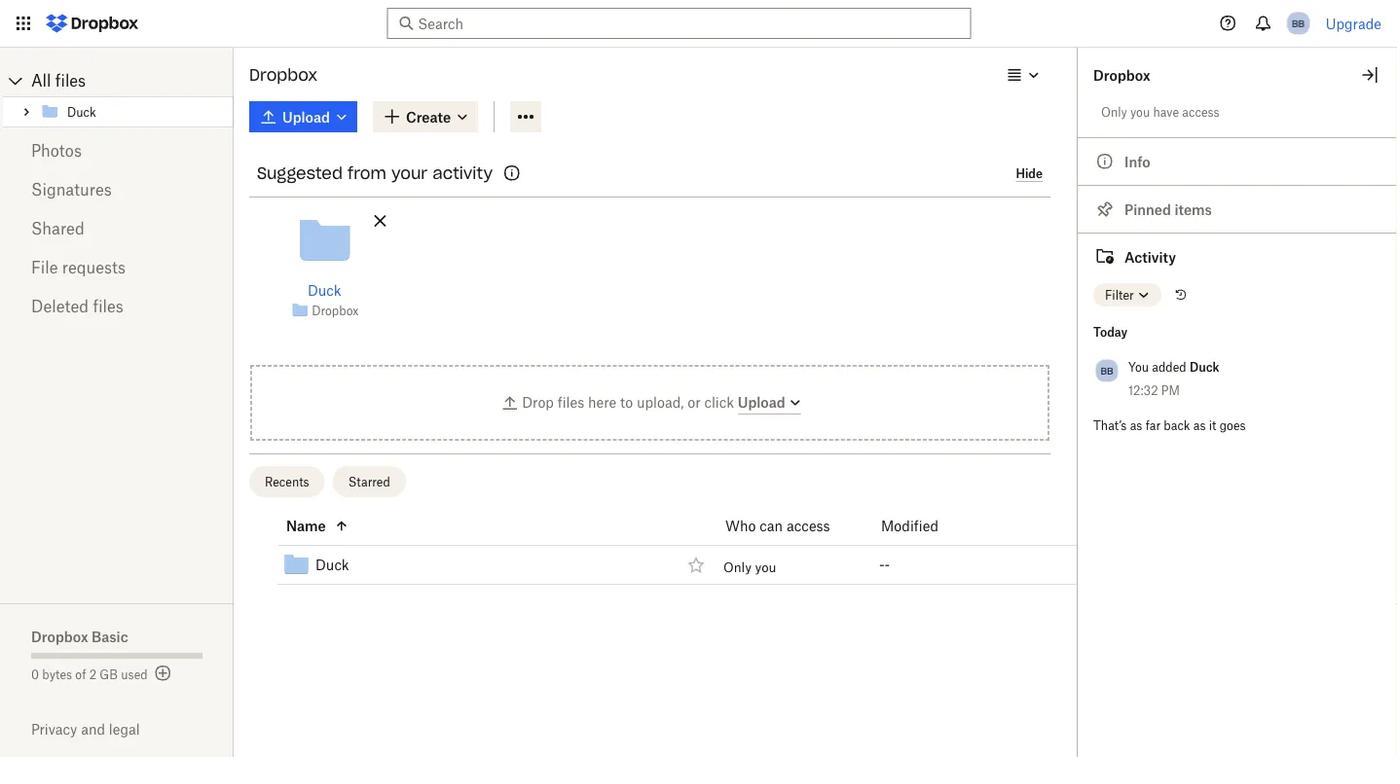 Task type: describe. For each thing, give the bounding box(es) containing it.
deleted
[[31, 297, 89, 316]]

duck inside "you added duck 12:32 pm"
[[1190, 360, 1219, 374]]

to
[[620, 394, 633, 411]]

starred
[[348, 475, 390, 489]]

recents button
[[249, 466, 325, 497]]

suggested
[[257, 163, 343, 183]]

add to starred image
[[684, 553, 708, 577]]

all files
[[31, 71, 86, 90]]

hide
[[1016, 166, 1043, 181]]

bb button
[[1283, 8, 1314, 39]]

who can access
[[725, 518, 830, 534]]

all files tree
[[3, 65, 234, 128]]

1 horizontal spatial upload
[[738, 394, 785, 411]]

name duck, modified 11/16/2023 12:32 pm, element
[[234, 546, 1078, 585]]

upgrade
[[1326, 15, 1381, 32]]

suggested from your activity
[[257, 163, 493, 183]]

pinned items button
[[1078, 185, 1397, 233]]

starred button
[[333, 466, 406, 497]]

duck inside all files tree
[[67, 105, 96, 120]]

and
[[81, 721, 105, 738]]

all
[[31, 71, 51, 90]]

signatures
[[31, 180, 112, 199]]

shared
[[31, 219, 84, 238]]

far
[[1145, 418, 1161, 433]]

dropbox link
[[312, 301, 359, 321]]

back
[[1164, 418, 1190, 433]]

requests
[[62, 258, 126, 277]]

can
[[760, 518, 783, 534]]

duck up dropbox link
[[308, 282, 341, 298]]

here
[[588, 394, 616, 411]]

your
[[391, 163, 428, 183]]

files for all
[[55, 71, 86, 90]]

0 vertical spatial access
[[1182, 105, 1219, 119]]

2 - from the left
[[885, 557, 890, 573]]

upload,
[[637, 394, 684, 411]]

only you have access
[[1101, 105, 1219, 119]]

files for drop
[[558, 394, 584, 411]]

dropbox basic
[[31, 628, 128, 645]]

drop files here to upload, or click
[[522, 394, 738, 411]]

you for only you have access
[[1130, 105, 1150, 119]]

access inside table
[[787, 518, 830, 534]]

2 as from the left
[[1193, 418, 1206, 433]]

all files link
[[31, 65, 234, 96]]

basic
[[92, 628, 128, 645]]

goes
[[1220, 418, 1246, 433]]

file
[[31, 258, 58, 277]]

items
[[1175, 201, 1212, 218]]

name button
[[286, 515, 678, 538]]

that's as far back as it goes
[[1093, 418, 1246, 433]]

or
[[688, 394, 701, 411]]

bb inside popup button
[[1292, 17, 1305, 29]]

deleted files link
[[31, 287, 202, 326]]

info button
[[1078, 137, 1397, 185]]

1 vertical spatial duck link
[[308, 279, 341, 301]]

filter button
[[1093, 283, 1161, 307]]

today
[[1093, 325, 1127, 339]]

legal
[[109, 721, 140, 738]]

0 bytes of 2 gb used
[[31, 667, 148, 682]]

0 vertical spatial duck link
[[40, 100, 230, 124]]

activity
[[433, 163, 493, 183]]

file requests
[[31, 258, 126, 277]]

0 horizontal spatial bb
[[1101, 365, 1113, 377]]



Task type: vqa. For each thing, say whether or not it's contained in the screenshot.
THE WHO CAN ACCESS
yes



Task type: locate. For each thing, give the bounding box(es) containing it.
0 horizontal spatial upload
[[282, 109, 330, 125]]

activity button
[[1078, 233, 1397, 280]]

duck
[[67, 105, 96, 120], [308, 282, 341, 298], [1190, 360, 1219, 374], [315, 557, 349, 573]]

1 vertical spatial only
[[723, 559, 751, 575]]

1 vertical spatial files
[[93, 297, 123, 316]]

1 horizontal spatial access
[[1182, 105, 1219, 119]]

0 horizontal spatial as
[[1130, 418, 1142, 433]]

only inside name duck, modified 11/16/2023 12:32 pm, element
[[723, 559, 751, 575]]

bb left you
[[1101, 365, 1113, 377]]

it
[[1209, 418, 1216, 433]]

Search in folder "Dropbox" text field
[[418, 13, 935, 34]]

0 vertical spatial you
[[1130, 105, 1150, 119]]

only you
[[723, 559, 776, 575]]

upgrade link
[[1326, 15, 1381, 32]]

access right have
[[1182, 105, 1219, 119]]

recents
[[265, 475, 309, 489]]

1 as from the left
[[1130, 418, 1142, 433]]

only for only you
[[723, 559, 751, 575]]

2 vertical spatial files
[[558, 394, 584, 411]]

from
[[348, 163, 386, 183]]

table
[[234, 507, 1078, 585]]

only left have
[[1101, 105, 1127, 119]]

1 vertical spatial bb
[[1101, 365, 1113, 377]]

table containing name
[[234, 507, 1078, 585]]

0 vertical spatial bb
[[1292, 17, 1305, 29]]

duck link inside name duck, modified 11/16/2023 12:32 pm, element
[[315, 553, 349, 577]]

get more space image
[[152, 662, 175, 685]]

access right can
[[787, 518, 830, 534]]

bb left upgrade
[[1292, 17, 1305, 29]]

as
[[1130, 418, 1142, 433], [1193, 418, 1206, 433]]

1 vertical spatial upload
[[738, 394, 785, 411]]

you added duck 12:32 pm
[[1128, 360, 1219, 398]]

create button
[[373, 101, 478, 132]]

privacy and legal
[[31, 721, 140, 738]]

dropbox logo - go to the homepage image
[[39, 8, 145, 39]]

1 horizontal spatial files
[[93, 297, 123, 316]]

privacy
[[31, 721, 77, 738]]

duck link
[[40, 100, 230, 124], [308, 279, 341, 301], [315, 553, 349, 577]]

duck link down "name" on the bottom left of the page
[[315, 553, 349, 577]]

files left here
[[558, 394, 584, 411]]

pinned items
[[1124, 201, 1212, 218]]

duck down "name" on the bottom left of the page
[[315, 557, 349, 573]]

1 vertical spatial access
[[787, 518, 830, 534]]

info
[[1124, 153, 1150, 170]]

0 horizontal spatial files
[[55, 71, 86, 90]]

bytes
[[42, 667, 72, 682]]

you for only you
[[755, 559, 776, 575]]

photos
[[31, 141, 82, 160]]

have
[[1153, 105, 1179, 119]]

2
[[89, 667, 96, 682]]

you
[[1130, 105, 1150, 119], [755, 559, 776, 575]]

as left it
[[1193, 418, 1206, 433]]

0 vertical spatial upload button
[[249, 101, 357, 132]]

you down can
[[755, 559, 776, 575]]

upload button right click in the bottom right of the page
[[738, 391, 803, 415]]

duck right the added
[[1190, 360, 1219, 374]]

files for deleted
[[93, 297, 123, 316]]

files inside tree
[[55, 71, 86, 90]]

files
[[55, 71, 86, 90], [93, 297, 123, 316], [558, 394, 584, 411]]

deleted files
[[31, 297, 123, 316]]

gb
[[100, 667, 118, 682]]

0
[[31, 667, 39, 682]]

only you button
[[723, 559, 776, 575]]

1 horizontal spatial only
[[1101, 105, 1127, 119]]

1 vertical spatial you
[[755, 559, 776, 575]]

as left far
[[1130, 418, 1142, 433]]

hide button
[[1016, 166, 1043, 182]]

access
[[1182, 105, 1219, 119], [787, 518, 830, 534]]

pinned
[[1124, 201, 1171, 218]]

added
[[1152, 360, 1186, 374]]

1 vertical spatial upload button
[[738, 391, 803, 415]]

0 horizontal spatial you
[[755, 559, 776, 575]]

upload button up suggested
[[249, 101, 357, 132]]

create
[[406, 109, 451, 125]]

1 horizontal spatial bb
[[1292, 17, 1305, 29]]

0 vertical spatial upload
[[282, 109, 330, 125]]

rewind this folder image
[[1173, 287, 1188, 303]]

filter
[[1105, 288, 1134, 302]]

global header element
[[0, 0, 1397, 48]]

files down file requests link
[[93, 297, 123, 316]]

signatures link
[[31, 170, 202, 209]]

2 horizontal spatial files
[[558, 394, 584, 411]]

modified
[[881, 518, 938, 534]]

0 vertical spatial only
[[1101, 105, 1127, 119]]

duck link up dropbox link
[[308, 279, 341, 301]]

duck link down all files link
[[40, 100, 230, 124]]

0 horizontal spatial upload button
[[249, 101, 357, 132]]

name
[[286, 518, 326, 534]]

photos link
[[31, 131, 202, 170]]

0 horizontal spatial access
[[787, 518, 830, 534]]

who
[[725, 518, 756, 534]]

1 horizontal spatial as
[[1193, 418, 1206, 433]]

0 horizontal spatial only
[[723, 559, 751, 575]]

dropbox
[[249, 65, 318, 85], [1093, 67, 1150, 83], [312, 304, 359, 318], [31, 628, 88, 645]]

files right all
[[55, 71, 86, 90]]

--
[[879, 557, 890, 573]]

duck down all files
[[67, 105, 96, 120]]

pm
[[1161, 383, 1180, 398]]

1 - from the left
[[879, 557, 885, 573]]

only
[[1101, 105, 1127, 119], [723, 559, 751, 575]]

modified button
[[881, 515, 989, 538]]

upload
[[282, 109, 330, 125], [738, 394, 785, 411]]

bb
[[1292, 17, 1305, 29], [1101, 365, 1113, 377]]

activity
[[1124, 249, 1176, 265]]

-
[[879, 557, 885, 573], [885, 557, 890, 573]]

privacy and legal link
[[31, 721, 234, 738]]

click
[[704, 394, 734, 411]]

close details pane image
[[1358, 63, 1381, 87]]

file requests link
[[31, 248, 202, 287]]

drop
[[522, 394, 554, 411]]

shared link
[[31, 209, 202, 248]]

1 horizontal spatial upload button
[[738, 391, 803, 415]]

1 horizontal spatial you
[[1130, 105, 1150, 119]]

12:32
[[1128, 383, 1158, 398]]

upload button
[[249, 101, 357, 132], [738, 391, 803, 415]]

2 vertical spatial duck link
[[315, 553, 349, 577]]

of
[[75, 667, 86, 682]]

you
[[1128, 360, 1149, 374]]

upload up suggested
[[282, 109, 330, 125]]

only for only you have access
[[1101, 105, 1127, 119]]

only down who
[[723, 559, 751, 575]]

you left have
[[1130, 105, 1150, 119]]

that's
[[1093, 418, 1127, 433]]

0 vertical spatial files
[[55, 71, 86, 90]]

used
[[121, 667, 148, 682]]

upload right click in the bottom right of the page
[[738, 394, 785, 411]]

you inside name duck, modified 11/16/2023 12:32 pm, element
[[755, 559, 776, 575]]



